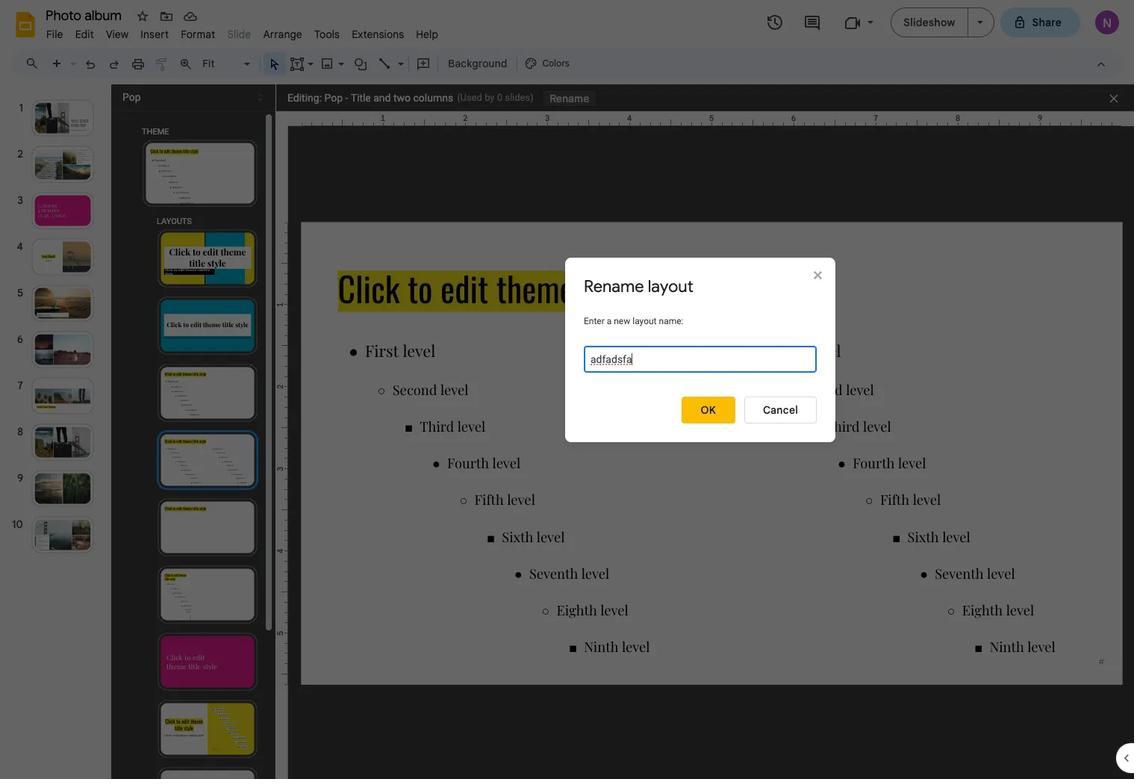 Task type: describe. For each thing, give the bounding box(es) containing it.
menu bar inside menu bar banner
[[40, 19, 445, 44]]

0 vertical spatial layout
[[648, 276, 694, 296]]

colors
[[543, 58, 570, 69]]

cancel
[[763, 403, 798, 417]]

Menus field
[[19, 53, 52, 74]]

rename for rename
[[550, 92, 590, 105]]

Star checkbox
[[132, 6, 153, 27]]

editing: pop - title and two columns (used by 0 slides)
[[288, 92, 534, 104]]

and
[[374, 92, 391, 104]]

a
[[607, 316, 612, 326]]

Rename text field
[[40, 6, 131, 24]]

columns
[[413, 92, 453, 104]]

menu bar banner
[[0, 0, 1135, 779]]

editing:
[[288, 92, 322, 104]]

by
[[485, 92, 495, 103]]

rename layout dialog
[[565, 257, 836, 442]]

enter
[[584, 316, 605, 326]]

two
[[394, 92, 411, 104]]

name:
[[659, 316, 684, 326]]

enter a new layout name:
[[584, 316, 684, 326]]

ok button
[[682, 397, 736, 424]]



Task type: vqa. For each thing, say whether or not it's contained in the screenshot.
Colors button in the top of the page
yes



Task type: locate. For each thing, give the bounding box(es) containing it.
rename button
[[543, 90, 597, 107]]

0
[[497, 92, 503, 103]]

rename layout application
[[0, 0, 1135, 779]]

rename up a
[[584, 276, 644, 296]]

menu bar
[[40, 19, 445, 44]]

background
[[448, 57, 508, 70]]

1 vertical spatial rename
[[584, 276, 644, 296]]

rename inside dialog
[[584, 276, 644, 296]]

rename inside button
[[550, 92, 590, 105]]

0 vertical spatial rename
[[550, 92, 590, 105]]

title
[[351, 92, 371, 104]]

background button
[[441, 52, 514, 75]]

layout up name:
[[648, 276, 694, 296]]

slides)
[[505, 92, 534, 103]]

rename layout
[[584, 276, 694, 296]]

new
[[614, 316, 631, 326]]

pop
[[325, 92, 343, 104]]

ok
[[701, 403, 716, 417]]

rename down the colors
[[550, 92, 590, 105]]

rename
[[550, 92, 590, 105], [584, 276, 644, 296]]

colors button
[[521, 52, 573, 75]]

(used
[[457, 92, 482, 103]]

Enter a new layout name: text field
[[584, 346, 817, 373]]

rename layout heading
[[584, 276, 694, 296]]

rename for rename layout
[[584, 276, 644, 296]]

-
[[346, 92, 348, 104]]

cancel button
[[745, 397, 817, 424]]

1 vertical spatial layout
[[633, 316, 657, 326]]

share. private to only me. image
[[1013, 15, 1027, 29]]

layout right the new
[[633, 316, 657, 326]]

main toolbar
[[5, 0, 574, 660]]

layout
[[648, 276, 694, 296], [633, 316, 657, 326]]



